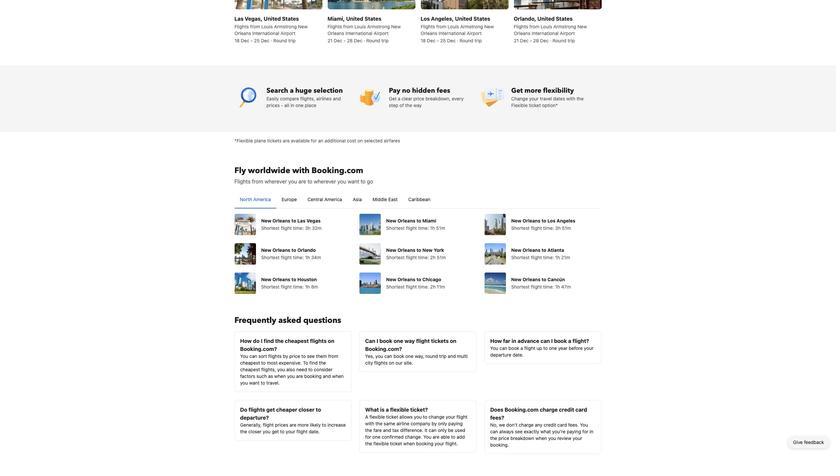 Task type: vqa. For each thing, say whether or not it's contained in the screenshot.
the design
no



Task type: describe. For each thing, give the bounding box(es) containing it.
site.
[[404, 360, 413, 366]]

compare
[[280, 96, 299, 101]]

states inside los angeles, united states flights from louis armstrong new orleans international airport 18 dec - 25 dec · round trip
[[474, 16, 490, 22]]

the left fare
[[365, 428, 372, 433]]

expensive.
[[279, 360, 302, 366]]

when right as
[[274, 373, 286, 379]]

orleans inside 'las vegas, united states flights from louis armstrong new orleans international airport 18 dec - 25 dec · round trip'
[[235, 30, 251, 36]]

book up our
[[394, 353, 404, 359]]

tab list containing north america
[[235, 191, 602, 209]]

you down also at the bottom left of page
[[287, 373, 295, 379]]

worldwide
[[248, 165, 290, 176]]

orleans inside los angeles, united states flights from louis armstrong new orleans international airport 18 dec - 25 dec · round trip
[[421, 30, 438, 36]]

51m inside the new orleans to miami shortest flight time: 1h 51m
[[436, 225, 445, 231]]

selected
[[364, 138, 383, 143]]

with inside get more flexibility change your travel dates with the flexible ticket option*
[[567, 96, 576, 101]]

can up departure
[[500, 345, 507, 351]]

can up up
[[541, 338, 550, 344]]

i inside how far in advance can i book a flight? you can book a flight up to one year before your departure date.
[[551, 338, 553, 344]]

0 vertical spatial get
[[266, 407, 275, 413]]

0 vertical spatial closer
[[299, 407, 315, 413]]

airfares
[[384, 138, 400, 143]]

new orleans to new york image
[[360, 243, 381, 265]]

to inside new orleans to orlando shortest flight time: 1h 34m
[[292, 247, 296, 253]]

get inside get more flexibility change your travel dates with the flexible ticket option*
[[511, 86, 523, 95]]

date. inside do flights get cheaper closer to departure? generally, flight prices are more likely to increase the closer you get to your flight date.
[[309, 429, 320, 435]]

to down the sort
[[261, 360, 266, 366]]

6 dec from the left
[[447, 38, 456, 43]]

year
[[558, 345, 568, 351]]

book right can at the bottom left of the page
[[380, 338, 393, 344]]

you inside does booking.com charge credit card fees? no, we don't charge any credit card fees. you can always see exactly what you're paying for in the price breakdown when you review your booking.
[[549, 436, 556, 441]]

such
[[257, 373, 267, 379]]

when inside 'what is a flexible ticket? a flexible ticket allows you to change your flight with the same airline company by only paying the fare and tax difference. it can only be used for one confirmed change. you are able to add the flexible ticket when booking your flight.'
[[403, 441, 415, 447]]

2 vertical spatial cheapest
[[240, 367, 260, 372]]

new inside 'las vegas, united states flights from louis armstrong new orleans international airport 18 dec - 25 dec · round trip'
[[298, 24, 308, 29]]

date. inside how far in advance can i book a flight? you can book a flight up to one year before your departure date.
[[513, 352, 524, 358]]

you inside do flights get cheaper closer to departure? generally, flight prices are more likely to increase the closer you get to your flight date.
[[263, 429, 271, 435]]

paying for what is a flexible ticket?
[[449, 421, 463, 427]]

4 dec from the left
[[354, 38, 363, 43]]

new orleans to miami image
[[360, 214, 381, 235]]

time: for new orleans to miami shortest flight time: 1h 51m
[[418, 225, 429, 231]]

1 horizontal spatial find
[[310, 360, 318, 366]]

sort
[[259, 353, 267, 359]]

0 vertical spatial flexible
[[390, 407, 409, 413]]

new orleans to chicago image
[[360, 273, 381, 294]]

does
[[490, 407, 504, 413]]

orlando
[[297, 247, 316, 253]]

flights, inside how do i find the cheapest flights on booking.com? you can sort flights by price to see them from cheapest to most expensive. to find the cheapest flights, you also need to consider factors such as when you are booking and when you want to travel.
[[261, 367, 276, 372]]

flight inside new orleans to houston shortest flight time: 1h 8m
[[281, 284, 292, 290]]

*flexible
[[235, 138, 253, 143]]

fare
[[374, 428, 382, 433]]

1 vertical spatial only
[[438, 428, 447, 433]]

flights inside miami, united states flights from louis armstrong new orleans international airport 21 dec - 28 dec · round trip
[[328, 24, 342, 29]]

flexibility
[[543, 86, 574, 95]]

new inside new orleans to houston shortest flight time: 1h 8m
[[261, 277, 271, 282]]

34m
[[311, 255, 321, 260]]

are left available
[[283, 138, 290, 143]]

time: for new orleans to orlando shortest flight time: 1h 34m
[[293, 255, 304, 260]]

generally,
[[240, 422, 262, 428]]

booking.com? for i
[[240, 346, 277, 352]]

booking.com? for book
[[365, 346, 402, 352]]

every
[[452, 96, 464, 101]]

huge
[[295, 86, 312, 95]]

central america
[[308, 196, 342, 202]]

the inside do flights get cheaper closer to departure? generally, flight prices are more likely to increase the closer you get to your flight date.
[[240, 429, 247, 435]]

departure?
[[240, 415, 269, 421]]

to down such
[[261, 380, 265, 386]]

new inside the new orleans to miami shortest flight time: 1h 51m
[[386, 218, 397, 224]]

to inside the new orleans to miami shortest flight time: 1h 51m
[[417, 218, 421, 224]]

a
[[365, 414, 368, 420]]

to inside how far in advance can i book a flight? you can book a flight up to one year before your departure date.
[[544, 345, 548, 351]]

departure
[[490, 352, 512, 358]]

easily
[[267, 96, 279, 101]]

up
[[537, 345, 542, 351]]

what
[[365, 407, 379, 413]]

new orleans to houston image
[[235, 273, 256, 294]]

used
[[455, 428, 465, 433]]

new orleans to los angeles image
[[485, 214, 506, 235]]

the down the frequently asked questions
[[275, 338, 284, 344]]

from inside 'las vegas, united states flights from louis armstrong new orleans international airport 18 dec - 25 dec · round trip'
[[250, 24, 260, 29]]

1 vertical spatial charge
[[519, 422, 534, 428]]

and inside can i book one way flight tickets on booking.com? yes, you can book one way, round trip and multi city flights on our site.
[[448, 353, 456, 359]]

8 dec from the left
[[540, 38, 549, 43]]

flight inside new orleans to cancún shortest flight time: 1h 47m
[[531, 284, 542, 290]]

new orleans to miami shortest flight time: 1h 51m
[[386, 218, 445, 231]]

want inside fly worldwide with booking.com flights from wherever you are to wherever you want to go
[[348, 178, 359, 184]]

one inside search a huge selection easily compare flights, airlines and prices - all in one place
[[296, 102, 304, 108]]

change
[[429, 414, 445, 420]]

need
[[296, 367, 307, 372]]

booking.com inside does booking.com charge credit card fees? no, we don't charge any credit card fees. you can always see exactly what you're paying for in the price breakdown when you review your booking.
[[505, 407, 539, 413]]

middle
[[373, 196, 387, 202]]

0 vertical spatial only
[[438, 421, 447, 427]]

the up fare
[[376, 421, 383, 427]]

new orleans to houston shortest flight time: 1h 8m
[[261, 277, 318, 290]]

new inside new orleans to las vegas shortest flight time: 3h 32m
[[261, 218, 271, 224]]

fly
[[235, 165, 246, 176]]

orleans for new orleans to houston shortest flight time: 1h 8m
[[273, 277, 290, 282]]

orleans for new orleans to chicago shortest flight time: 2h 11m
[[398, 277, 416, 282]]

you up europe
[[288, 178, 297, 184]]

multi
[[457, 353, 468, 359]]

a inside search a huge selection easily compare flights, airlines and prices - all in one place
[[290, 86, 294, 95]]

in inside search a huge selection easily compare flights, airlines and prices - all in one place
[[291, 102, 294, 108]]

from inside los angeles, united states flights from louis armstrong new orleans international airport 18 dec - 25 dec · round trip
[[437, 24, 447, 29]]

round inside 'las vegas, united states flights from louis armstrong new orleans international airport 18 dec - 25 dec · round trip'
[[273, 38, 287, 43]]

flight inside new orleans to los angeles shortest flight time: 3h 51m
[[531, 225, 542, 231]]

price inside pay no hidden fees get a clear price breakdown, every step of the way
[[414, 96, 424, 101]]

york
[[434, 247, 444, 253]]

to up company
[[423, 414, 428, 420]]

international inside "orlando, united states flights from louis armstrong new orleans international airport 21 dec - 28 dec · round trip"
[[532, 30, 559, 36]]

in inside how far in advance can i book a flight? you can book a flight up to one year before your departure date.
[[512, 338, 517, 344]]

round inside los angeles, united states flights from louis armstrong new orleans international airport 18 dec - 25 dec · round trip
[[460, 38, 474, 43]]

new orleans to orlando shortest flight time: 1h 34m
[[261, 247, 321, 260]]

- inside "orlando, united states flights from louis armstrong new orleans international airport 21 dec - 28 dec · round trip"
[[530, 38, 532, 43]]

frequently
[[235, 315, 276, 326]]

prices for get
[[275, 422, 288, 428]]

a up before
[[568, 338, 572, 344]]

far
[[503, 338, 511, 344]]

flights for worldwide
[[235, 178, 251, 184]]

united inside 'las vegas, united states flights from louis armstrong new orleans international airport 18 dec - 25 dec · round trip'
[[264, 16, 281, 22]]

orlando, united states flights from louis armstrong new orleans international airport 21 dec - 28 dec · round trip
[[514, 16, 587, 43]]

airline
[[397, 421, 410, 427]]

any
[[535, 422, 543, 428]]

to inside new orleans to los angeles shortest flight time: 3h 51m
[[542, 218, 547, 224]]

how do i find the cheapest flights on booking.com? you can sort flights by price to see them from cheapest to most expensive. to find the cheapest flights, you also need to consider factors such as when you are booking and when you want to travel.
[[240, 338, 344, 386]]

international inside 'las vegas, united states flights from louis armstrong new orleans international airport 18 dec - 25 dec · round trip'
[[252, 30, 279, 36]]

flights up most
[[268, 353, 282, 359]]

orleans for new orleans to los angeles shortest flight time: 3h 51m
[[523, 218, 541, 224]]

pay no hidden fees get a clear price breakdown, every step of the way
[[389, 86, 464, 108]]

new orleans to las vegas shortest flight time: 3h 32m
[[261, 218, 322, 231]]

book up year
[[554, 338, 567, 344]]

atlanta
[[548, 247, 564, 253]]

18 for las vegas, united states
[[235, 38, 240, 43]]

flight inside can i book one way flight tickets on booking.com? yes, you can book one way, round trip and multi city flights on our site.
[[416, 338, 430, 344]]

2 vertical spatial ticket
[[390, 441, 402, 447]]

one up our
[[394, 338, 403, 344]]

time: inside new orleans to new york shortest flight time: 2h 51m
[[418, 255, 429, 260]]

airport inside miami, united states flights from louis armstrong new orleans international airport 21 dec - 28 dec · round trip
[[374, 30, 389, 36]]

to right need
[[308, 367, 313, 372]]

time: for new orleans to cancún shortest flight time: 1h 47m
[[543, 284, 554, 290]]

difference.
[[400, 428, 424, 433]]

new inside new orleans to cancún shortest flight time: 1h 47m
[[511, 277, 522, 282]]

give feedback
[[794, 440, 824, 445]]

1 vertical spatial get
[[272, 429, 279, 435]]

3h for vegas
[[305, 225, 311, 231]]

new inside "orlando, united states flights from louis armstrong new orleans international airport 21 dec - 28 dec · round trip"
[[578, 24, 587, 29]]

no
[[402, 86, 411, 95]]

los inside los angeles, united states flights from louis armstrong new orleans international airport 18 dec - 25 dec · round trip
[[421, 16, 430, 22]]

new inside new orleans to atlanta shortest flight time: 1h 21m
[[511, 247, 522, 253]]

miami
[[423, 218, 436, 224]]

flight.
[[446, 441, 458, 447]]

place
[[305, 102, 317, 108]]

asked
[[278, 315, 301, 326]]

1 vertical spatial ticket
[[386, 414, 398, 420]]

flight inside how far in advance can i book a flight? you can book a flight up to one year before your departure date.
[[525, 345, 536, 351]]

pay
[[389, 86, 401, 95]]

united inside "orlando, united states flights from louis armstrong new orleans international airport 21 dec - 28 dec · round trip"
[[538, 16, 555, 22]]

your down able
[[435, 441, 444, 447]]

to right likely
[[322, 422, 326, 428]]

prices for huge
[[267, 102, 280, 108]]

selection
[[314, 86, 343, 95]]

america for north america
[[253, 196, 271, 202]]

25 for vegas,
[[254, 38, 260, 43]]

you're
[[552, 429, 566, 435]]

flight?
[[573, 338, 589, 344]]

los inside new orleans to los angeles shortest flight time: 3h 51m
[[548, 218, 556, 224]]

on inside how do i find the cheapest flights on booking.com? you can sort flights by price to see them from cheapest to most expensive. to find the cheapest flights, you also need to consider factors such as when you are booking and when you want to travel.
[[328, 338, 335, 344]]

shortest for new orleans to cancún shortest flight time: 1h 47m
[[511, 284, 530, 290]]

booking.
[[490, 442, 509, 448]]

are inside how do i find the cheapest flights on booking.com? you can sort flights by price to see them from cheapest to most expensive. to find the cheapest flights, you also need to consider factors such as when you are booking and when you want to travel.
[[296, 373, 303, 379]]

flight inside 'what is a flexible ticket? a flexible ticket allows you to change your flight with the same airline company by only paying the fare and tax difference. it can only be used for one confirmed change. you are able to add the flexible ticket when booking your flight.'
[[457, 414, 468, 420]]

america for central america
[[325, 196, 342, 202]]

new orleans to chicago shortest flight time: 2h 11m
[[386, 277, 445, 290]]

0 vertical spatial cheapest
[[285, 338, 309, 344]]

vegas
[[307, 218, 321, 224]]

give
[[794, 440, 803, 445]]

can inside how do i find the cheapest flights on booking.com? you can sort flights by price to see them from cheapest to most expensive. to find the cheapest flights, you also need to consider factors such as when you are booking and when you want to travel.
[[250, 353, 257, 359]]

get inside pay no hidden fees get a clear price breakdown, every step of the way
[[389, 96, 397, 101]]

to up likely
[[316, 407, 321, 413]]

18 for los angeles, united states
[[421, 38, 426, 43]]

to left go
[[361, 178, 366, 184]]

to up to
[[302, 353, 306, 359]]

you inside how far in advance can i book a flight? you can book a flight up to one year before your departure date.
[[490, 345, 498, 351]]

time: for new orleans to atlanta shortest flight time: 1h 21m
[[543, 255, 554, 260]]

united inside los angeles, united states flights from louis armstrong new orleans international airport 18 dec - 25 dec · round trip
[[455, 16, 472, 22]]

trip inside "orlando, united states flights from louis armstrong new orleans international airport 21 dec - 28 dec · round trip"
[[568, 38, 575, 43]]

1 vertical spatial cheapest
[[240, 360, 260, 366]]

flight inside new orleans to orlando shortest flight time: 1h 34m
[[281, 255, 292, 260]]

for inside does booking.com charge credit card fees? no, we don't charge any credit card fees. you can always see exactly what you're paying for in the price breakdown when you review your booking.
[[583, 429, 589, 435]]

the up consider at the bottom left of the page
[[319, 360, 326, 366]]

and inside search a huge selection easily compare flights, airlines and prices - all in one place
[[333, 96, 341, 101]]

always
[[499, 429, 514, 435]]

louis inside los angeles, united states flights from louis armstrong new orleans international airport 18 dec - 25 dec · round trip
[[448, 24, 459, 29]]

flight inside new orleans to atlanta shortest flight time: 1h 21m
[[531, 255, 542, 260]]

flight down cheaper
[[297, 429, 308, 435]]

way inside can i book one way flight tickets on booking.com? yes, you can book one way, round trip and multi city flights on our site.
[[405, 338, 415, 344]]

our
[[396, 360, 403, 366]]

from inside fly worldwide with booking.com flights from wherever you are to wherever you want to go
[[252, 178, 263, 184]]

you left also at the bottom left of page
[[277, 367, 285, 372]]

airlines
[[316, 96, 332, 101]]

states inside 'las vegas, united states flights from louis armstrong new orleans international airport 18 dec - 25 dec · round trip'
[[282, 16, 299, 22]]

company
[[411, 421, 431, 427]]

round inside miami, united states flights from louis armstrong new orleans international airport 21 dec - 28 dec · round trip
[[366, 38, 380, 43]]

from inside miami, united states flights from louis armstrong new orleans international airport 21 dec - 28 dec · round trip
[[343, 24, 353, 29]]

middle east
[[373, 196, 398, 202]]

fees?
[[490, 415, 504, 421]]

angeles,
[[431, 16, 454, 22]]

flight inside new orleans to new york shortest flight time: 2h 51m
[[406, 255, 417, 260]]

international inside los angeles, united states flights from louis armstrong new orleans international airport 18 dec - 25 dec · round trip
[[439, 30, 466, 36]]

a down advance at the right bottom of page
[[521, 345, 523, 351]]

booking inside how do i find the cheapest flights on booking.com? you can sort flights by price to see them from cheapest to most expensive. to find the cheapest flights, you also need to consider factors such as when you are booking and when you want to travel.
[[304, 373, 322, 379]]

28 for miami,
[[347, 38, 353, 43]]

hidden
[[412, 86, 435, 95]]

in inside does booking.com charge credit card fees? no, we don't charge any credit card fees. you can always see exactly what you're paying for in the price breakdown when you review your booking.
[[590, 429, 594, 435]]

you inside does booking.com charge credit card fees? no, we don't charge any credit card fees. you can always see exactly what you're paying for in the price breakdown when you review your booking.
[[580, 422, 588, 428]]

asia
[[353, 196, 362, 202]]

price inside how do i find the cheapest flights on booking.com? you can sort flights by price to see them from cheapest to most expensive. to find the cheapest flights, you also need to consider factors such as when you are booking and when you want to travel.
[[289, 353, 300, 359]]

the inside get more flexibility change your travel dates with the flexible ticket option*
[[577, 96, 584, 101]]

breakdown,
[[426, 96, 451, 101]]

new inside new orleans to los angeles shortest flight time: 3h 51m
[[511, 218, 522, 224]]

las inside new orleans to las vegas shortest flight time: 3h 32m
[[297, 218, 306, 224]]

7 dec from the left
[[520, 38, 529, 43]]

0 horizontal spatial tickets
[[267, 138, 282, 143]]

flights for vegas,
[[235, 24, 249, 29]]

11m
[[437, 284, 445, 290]]

time: for new orleans to houston shortest flight time: 1h 8m
[[293, 284, 304, 290]]

orleans inside "orlando, united states flights from louis armstrong new orleans international airport 21 dec - 28 dec · round trip"
[[514, 30, 531, 36]]

houston
[[297, 277, 317, 282]]

21 for miami,
[[328, 38, 333, 43]]

round
[[426, 353, 438, 359]]

orleans for new orleans to new york shortest flight time: 2h 51m
[[398, 247, 416, 253]]

*flexible plane tickets are available for an additional cost on selected airfares
[[235, 138, 400, 143]]

1 vertical spatial closer
[[248, 429, 262, 435]]

flight down departure?
[[263, 422, 274, 428]]

· inside los angeles, united states flights from louis armstrong new orleans international airport 18 dec - 25 dec · round trip
[[457, 38, 458, 43]]

review
[[558, 436, 572, 441]]



Task type: locate. For each thing, give the bounding box(es) containing it.
1 america from the left
[[253, 196, 271, 202]]

new orleans to atlanta image
[[485, 243, 506, 265]]

0 vertical spatial card
[[576, 407, 587, 413]]

1 vertical spatial los
[[548, 218, 556, 224]]

date.
[[513, 352, 524, 358], [309, 429, 320, 435]]

21 down the miami, in the left of the page
[[328, 38, 333, 43]]

orleans inside new orleans to new york shortest flight time: 2h 51m
[[398, 247, 416, 253]]

booking inside 'what is a flexible ticket? a flexible ticket allows you to change your flight with the same airline company by only paying the fare and tax difference. it can only be used for one confirmed change. you are able to add the flexible ticket when booking your flight.'
[[416, 441, 434, 447]]

shortest for new orleans to houston shortest flight time: 1h 8m
[[261, 284, 280, 290]]

you up central america
[[338, 178, 346, 184]]

3 airport from the left
[[467, 30, 482, 36]]

2 21 from the left
[[514, 38, 519, 43]]

the inside pay no hidden fees get a clear price breakdown, every step of the way
[[405, 102, 412, 108]]

central america button
[[302, 191, 348, 208]]

1 i from the left
[[261, 338, 263, 344]]

0 horizontal spatial 28
[[347, 38, 353, 43]]

chicago
[[423, 277, 441, 282]]

new orleans to cancún image
[[485, 273, 506, 294]]

shortest for new orleans to chicago shortest flight time: 2h 11m
[[386, 284, 405, 290]]

51m for new orleans to new york shortest flight time: 2h 51m
[[437, 255, 446, 260]]

before
[[569, 345, 583, 351]]

2 international from the left
[[346, 30, 373, 36]]

your down flight?
[[584, 345, 594, 351]]

shortest right new orleans to new york image
[[386, 255, 405, 260]]

1 2h from the top
[[430, 255, 436, 260]]

1 horizontal spatial how
[[490, 338, 502, 344]]

1 21 from the left
[[328, 38, 333, 43]]

0 horizontal spatial booking.com?
[[240, 346, 277, 352]]

3 international from the left
[[439, 30, 466, 36]]

can inside can i book one way flight tickets on booking.com? yes, you can book one way, round trip and multi city flights on our site.
[[385, 353, 392, 359]]

flight up new orleans to atlanta shortest flight time: 1h 21m
[[531, 225, 542, 231]]

to up central on the left
[[308, 178, 312, 184]]

to left chicago
[[417, 277, 421, 282]]

feedback
[[804, 440, 824, 445]]

time: down miami
[[418, 225, 429, 231]]

2 horizontal spatial price
[[499, 436, 509, 441]]

way inside pay no hidden fees get a clear price breakdown, every step of the way
[[414, 102, 422, 108]]

1 international from the left
[[252, 30, 279, 36]]

0 vertical spatial las
[[235, 16, 244, 22]]

united right vegas,
[[264, 16, 281, 22]]

from inside how do i find the cheapest flights on booking.com? you can sort flights by price to see them from cheapest to most expensive. to find the cheapest flights, you also need to consider factors such as when you are booking and when you want to travel.
[[328, 353, 338, 359]]

do
[[240, 407, 247, 413]]

time: up atlanta
[[543, 225, 554, 231]]

4 united from the left
[[538, 16, 555, 22]]

only
[[438, 421, 447, 427], [438, 428, 447, 433]]

flights down vegas,
[[235, 24, 249, 29]]

for down a
[[365, 434, 371, 440]]

0 vertical spatial more
[[525, 86, 542, 95]]

and down selection on the top of page
[[333, 96, 341, 101]]

3 round from the left
[[460, 38, 474, 43]]

1 · from the left
[[271, 38, 272, 43]]

2 vertical spatial price
[[499, 436, 509, 441]]

allows
[[400, 414, 413, 420]]

able
[[441, 434, 450, 440]]

time: inside the new orleans to miami shortest flight time: 1h 51m
[[418, 225, 429, 231]]

1 united from the left
[[264, 16, 281, 22]]

new orleans to los angeles shortest flight time: 3h 51m
[[511, 218, 576, 231]]

armstrong inside 'las vegas, united states flights from louis armstrong new orleans international airport 18 dec - 25 dec · round trip'
[[274, 24, 297, 29]]

shortest for new orleans to orlando shortest flight time: 1h 34m
[[261, 255, 280, 260]]

1h down orlando
[[305, 255, 310, 260]]

additional
[[325, 138, 346, 143]]

0 horizontal spatial see
[[307, 353, 315, 359]]

what
[[541, 429, 551, 435]]

get up step
[[389, 96, 397, 101]]

0 vertical spatial price
[[414, 96, 424, 101]]

time: inside new orleans to cancún shortest flight time: 1h 47m
[[543, 284, 554, 290]]

1 3h from the left
[[305, 225, 311, 231]]

louis
[[261, 24, 273, 29], [355, 24, 366, 29], [448, 24, 459, 29], [541, 24, 552, 29]]

shortest right new orleans to las vegas image
[[261, 225, 280, 231]]

25
[[254, 38, 260, 43], [440, 38, 446, 43]]

orleans for new orleans to atlanta shortest flight time: 1h 21m
[[523, 247, 541, 253]]

caribbean button
[[403, 191, 436, 208]]

can i book one way flight tickets on booking.com? yes, you can book one way, round trip and multi city flights on our site.
[[365, 338, 468, 366]]

time: down orlando
[[293, 255, 304, 260]]

0 horizontal spatial los
[[421, 16, 430, 22]]

to up flight.
[[451, 434, 456, 440]]

one
[[296, 102, 304, 108], [394, 338, 403, 344], [549, 345, 557, 351], [406, 353, 414, 359], [373, 434, 381, 440]]

21 for orlando,
[[514, 38, 519, 43]]

2 how from the left
[[490, 338, 502, 344]]

your inside does booking.com charge credit card fees? no, we don't charge any credit card fees. you can always see exactly what you're paying for in the price breakdown when you review your booking.
[[573, 436, 582, 441]]

2h inside new orleans to chicago shortest flight time: 2h 11m
[[430, 284, 436, 290]]

0 horizontal spatial date.
[[309, 429, 320, 435]]

· inside 'las vegas, united states flights from louis armstrong new orleans international airport 18 dec - 25 dec · round trip'
[[271, 38, 272, 43]]

2 booking.com? from the left
[[365, 346, 402, 352]]

more inside get more flexibility change your travel dates with the flexible ticket option*
[[525, 86, 542, 95]]

1 horizontal spatial las
[[297, 218, 306, 224]]

a
[[290, 86, 294, 95], [398, 96, 401, 101], [568, 338, 572, 344], [521, 345, 523, 351], [386, 407, 389, 413]]

more up travel
[[525, 86, 542, 95]]

25 inside los angeles, united states flights from louis armstrong new orleans international airport 18 dec - 25 dec · round trip
[[440, 38, 446, 43]]

3h
[[305, 225, 311, 231], [555, 225, 561, 231]]

2 vertical spatial in
[[590, 429, 594, 435]]

flights inside los angeles, united states flights from louis armstrong new orleans international airport 18 dec - 25 dec · round trip
[[421, 24, 435, 29]]

3 united from the left
[[455, 16, 472, 22]]

flight down advance at the right bottom of page
[[525, 345, 536, 351]]

1 states from the left
[[282, 16, 299, 22]]

1 horizontal spatial date.
[[513, 352, 524, 358]]

0 horizontal spatial flights,
[[261, 367, 276, 372]]

1 vertical spatial get
[[389, 96, 397, 101]]

louis inside "orlando, united states flights from louis armstrong new orleans international airport 21 dec - 28 dec · round trip"
[[541, 24, 552, 29]]

25 for angeles,
[[440, 38, 446, 43]]

from down vegas,
[[250, 24, 260, 29]]

flights
[[310, 338, 327, 344], [268, 353, 282, 359], [374, 360, 388, 366], [249, 407, 265, 413]]

3h inside new orleans to los angeles shortest flight time: 3h 51m
[[555, 225, 561, 231]]

factors
[[240, 373, 255, 379]]

time: inside new orleans to las vegas shortest flight time: 3h 32m
[[293, 225, 304, 231]]

2 18 from the left
[[421, 38, 426, 43]]

0 vertical spatial way
[[414, 102, 422, 108]]

3 armstrong from the left
[[460, 24, 483, 29]]

1 25 from the left
[[254, 38, 260, 43]]

4 states from the left
[[556, 16, 573, 22]]

orleans for new orleans to orlando shortest flight time: 1h 34m
[[273, 247, 290, 253]]

1 vertical spatial see
[[515, 429, 523, 435]]

2 3h from the left
[[555, 225, 561, 231]]

4 · from the left
[[550, 38, 552, 43]]

0 horizontal spatial with
[[292, 165, 310, 176]]

search a huge selection easily compare flights, airlines and prices - all in one place
[[267, 86, 343, 108]]

can inside does booking.com charge credit card fees? no, we don't charge any credit card fees. you can always see exactly what you're paying for in the price breakdown when you review your booking.
[[490, 429, 498, 435]]

1 horizontal spatial america
[[325, 196, 342, 202]]

0 vertical spatial 2h
[[430, 255, 436, 260]]

2 horizontal spatial in
[[590, 429, 594, 435]]

paying inside 'what is a flexible ticket? a flexible ticket allows you to change your flight with the same airline company by only paying the fare and tax difference. it can only be used for one confirmed change. you are able to add the flexible ticket when booking your flight.'
[[449, 421, 463, 427]]

1 horizontal spatial with
[[365, 421, 374, 427]]

0 vertical spatial want
[[348, 178, 359, 184]]

you inside 'what is a flexible ticket? a flexible ticket allows you to change your flight with the same airline company by only paying the fare and tax difference. it can only be used for one confirmed change. you are able to add the flexible ticket when booking your flight.'
[[424, 434, 432, 440]]

1 how from the left
[[240, 338, 252, 344]]

same
[[384, 421, 395, 427]]

0 horizontal spatial 3h
[[305, 225, 311, 231]]

one up 'site.'
[[406, 353, 414, 359]]

1 vertical spatial booking.com
[[505, 407, 539, 413]]

credit
[[559, 407, 574, 413], [544, 422, 556, 428]]

0 horizontal spatial more
[[298, 422, 309, 428]]

3 i from the left
[[551, 338, 553, 344]]

2 vertical spatial with
[[365, 421, 374, 427]]

0 horizontal spatial find
[[264, 338, 274, 344]]

flexible
[[390, 407, 409, 413], [370, 414, 385, 420], [374, 441, 389, 447]]

18 inside 'las vegas, united states flights from louis armstrong new orleans international airport 18 dec - 25 dec · round trip'
[[235, 38, 240, 43]]

united
[[264, 16, 281, 22], [346, 16, 363, 22], [455, 16, 472, 22], [538, 16, 555, 22]]

likely
[[310, 422, 321, 428]]

shortest right new orleans to houston image
[[261, 284, 280, 290]]

you up departure
[[490, 345, 498, 351]]

51m for new orleans to los angeles shortest flight time: 3h 51m
[[562, 225, 571, 231]]

booking.com? down can at the bottom left of the page
[[365, 346, 402, 352]]

4 round from the left
[[553, 38, 567, 43]]

1 horizontal spatial booking.com
[[505, 407, 539, 413]]

1h for 47m
[[555, 284, 560, 290]]

2 2h from the top
[[430, 284, 436, 290]]

0 horizontal spatial want
[[249, 380, 260, 386]]

1 horizontal spatial booking
[[416, 441, 434, 447]]

shortest inside new orleans to las vegas shortest flight time: 3h 32m
[[261, 225, 280, 231]]

1 round from the left
[[273, 38, 287, 43]]

1 horizontal spatial credit
[[559, 407, 574, 413]]

a up of
[[398, 96, 401, 101]]

0 horizontal spatial 25
[[254, 38, 260, 43]]

4 armstrong from the left
[[554, 24, 576, 29]]

1 horizontal spatial 3h
[[555, 225, 561, 231]]

28 for orlando,
[[533, 38, 539, 43]]

when down consider at the bottom left of the page
[[332, 373, 344, 379]]

new orleans to orlando image
[[235, 243, 256, 265]]

flight up new orleans to new york shortest flight time: 2h 51m on the bottom of the page
[[406, 225, 417, 231]]

orleans for new orleans to cancún shortest flight time: 1h 47m
[[523, 277, 541, 282]]

1 horizontal spatial for
[[365, 434, 371, 440]]

flights, up as
[[261, 367, 276, 372]]

1 dec from the left
[[241, 38, 249, 43]]

see inside how do i find the cheapest flights on booking.com? you can sort flights by price to see them from cheapest to most expensive. to find the cheapest flights, you also need to consider factors such as when you are booking and when you want to travel.
[[307, 353, 315, 359]]

exactly
[[524, 429, 539, 435]]

your inside get more flexibility change your travel dates with the flexible ticket option*
[[529, 96, 539, 101]]

21 inside miami, united states flights from louis armstrong new orleans international airport 21 dec - 28 dec · round trip
[[328, 38, 333, 43]]

0 horizontal spatial 18
[[235, 38, 240, 43]]

how inside how far in advance can i book a flight? you can book a flight up to one year before your departure date.
[[490, 338, 502, 344]]

0 vertical spatial see
[[307, 353, 315, 359]]

orleans inside new orleans to atlanta shortest flight time: 1h 21m
[[523, 247, 541, 253]]

0 horizontal spatial 21
[[328, 38, 333, 43]]

shortest inside new orleans to new york shortest flight time: 2h 51m
[[386, 255, 405, 260]]

for inside 'what is a flexible ticket? a flexible ticket allows you to change your flight with the same airline company by only paying the fare and tax difference. it can only be used for one confirmed change. you are able to add the flexible ticket when booking your flight.'
[[365, 434, 371, 440]]

2h
[[430, 255, 436, 260], [430, 284, 436, 290]]

trip inside 'las vegas, united states flights from louis armstrong new orleans international airport 18 dec - 25 dec · round trip'
[[288, 38, 296, 43]]

25 down angeles, at the right top of the page
[[440, 38, 446, 43]]

1 horizontal spatial 25
[[440, 38, 446, 43]]

18
[[235, 38, 240, 43], [421, 38, 426, 43]]

can right the it
[[429, 428, 437, 433]]

new orleans to cancún shortest flight time: 1h 47m
[[511, 277, 571, 290]]

1 horizontal spatial los
[[548, 218, 556, 224]]

orleans inside miami, united states flights from louis armstrong new orleans international airport 21 dec - 28 dec · round trip
[[328, 30, 344, 36]]

los left angeles
[[548, 218, 556, 224]]

frequently asked questions
[[235, 315, 341, 326]]

flexible up 'allows'
[[390, 407, 409, 413]]

32m
[[312, 225, 322, 231]]

tab list
[[235, 191, 602, 209]]

by inside how do i find the cheapest flights on booking.com? you can sort flights by price to see them from cheapest to most expensive. to find the cheapest flights, you also need to consider factors such as when you are booking and when you want to travel.
[[283, 353, 288, 359]]

1 horizontal spatial flights,
[[300, 96, 315, 101]]

time: inside new orleans to atlanta shortest flight time: 1h 21m
[[543, 255, 554, 260]]

2 i from the left
[[377, 338, 378, 344]]

1 vertical spatial find
[[310, 360, 318, 366]]

1 horizontal spatial more
[[525, 86, 542, 95]]

1h inside new orleans to atlanta shortest flight time: 1h 21m
[[555, 255, 560, 260]]

0 vertical spatial charge
[[540, 407, 558, 413]]

1 vertical spatial flights,
[[261, 367, 276, 372]]

2 horizontal spatial for
[[583, 429, 589, 435]]

3 · from the left
[[457, 38, 458, 43]]

to left orlando
[[292, 247, 296, 253]]

1 vertical spatial date.
[[309, 429, 320, 435]]

1h inside new orleans to orlando shortest flight time: 1h 34m
[[305, 255, 310, 260]]

prices down the easily
[[267, 102, 280, 108]]

fly worldwide with booking.com flights from wherever you are to wherever you want to go
[[235, 165, 373, 184]]

2 horizontal spatial i
[[551, 338, 553, 344]]

shortest right the new orleans to orlando image
[[261, 255, 280, 260]]

closer up likely
[[299, 407, 315, 413]]

travel
[[540, 96, 552, 101]]

flexible
[[511, 102, 528, 108]]

trip inside can i book one way flight tickets on booking.com? yes, you can book one way, round trip and multi city flights on our site.
[[439, 353, 447, 359]]

0 vertical spatial flights,
[[300, 96, 315, 101]]

las vegas, united states flights from louis armstrong new orleans international airport 18 dec - 25 dec · round trip
[[235, 16, 308, 43]]

and inside 'what is a flexible ticket? a flexible ticket allows you to change your flight with the same airline company by only paying the fare and tax difference. it can only be used for one confirmed change. you are able to add the flexible ticket when booking your flight.'
[[383, 428, 391, 433]]

new orleans to las vegas image
[[235, 214, 256, 235]]

0 vertical spatial los
[[421, 16, 430, 22]]

3h for angeles
[[555, 225, 561, 231]]

1 armstrong from the left
[[274, 24, 297, 29]]

armstrong
[[274, 24, 297, 29], [367, 24, 390, 29], [460, 24, 483, 29], [554, 24, 576, 29]]

to
[[303, 360, 308, 366]]

booking.com inside fly worldwide with booking.com flights from wherever you are to wherever you want to go
[[312, 165, 363, 176]]

1 vertical spatial 2h
[[430, 284, 436, 290]]

price down always
[[499, 436, 509, 441]]

time: up chicago
[[418, 255, 429, 260]]

2 united from the left
[[346, 16, 363, 22]]

you inside 'what is a flexible ticket? a flexible ticket allows you to change your flight with the same airline company by only paying the fare and tax difference. it can only be used for one confirmed change. you are able to add the flexible ticket when booking your flight.'
[[414, 414, 422, 420]]

you inside can i book one way flight tickets on booking.com? yes, you can book one way, round trip and multi city flights on our site.
[[376, 353, 383, 359]]

search
[[267, 86, 288, 95]]

date. down likely
[[309, 429, 320, 435]]

1 horizontal spatial in
[[512, 338, 517, 344]]

airport inside 'las vegas, united states flights from louis armstrong new orleans international airport 18 dec - 25 dec · round trip'
[[281, 30, 296, 36]]

· inside "orlando, united states flights from louis armstrong new orleans international airport 21 dec - 28 dec · round trip"
[[550, 38, 552, 43]]

flight left 8m
[[281, 284, 292, 290]]

closer
[[299, 407, 315, 413], [248, 429, 262, 435]]

0 vertical spatial find
[[264, 338, 274, 344]]

are down cheaper
[[290, 422, 296, 428]]

1h for 51m
[[430, 225, 435, 231]]

you down the it
[[424, 434, 432, 440]]

0 vertical spatial in
[[291, 102, 294, 108]]

i right advance at the right bottom of page
[[551, 338, 553, 344]]

how far in advance can i book a flight? you can book a flight up to one year before your departure date.
[[490, 338, 594, 358]]

1 louis from the left
[[261, 24, 273, 29]]

4 louis from the left
[[541, 24, 552, 29]]

also
[[286, 367, 295, 372]]

flights up them
[[310, 338, 327, 344]]

asia button
[[348, 191, 367, 208]]

tickets inside can i book one way flight tickets on booking.com? yes, you can book one way, round trip and multi city flights on our site.
[[431, 338, 449, 344]]

option*
[[542, 102, 558, 108]]

the up booking.
[[490, 436, 497, 441]]

can inside 'what is a flexible ticket? a flexible ticket allows you to change your flight with the same airline company by only paying the fare and tax difference. it can only be used for one confirmed change. you are able to add the flexible ticket when booking your flight.'
[[429, 428, 437, 433]]

can
[[365, 338, 375, 344]]

shortest inside new orleans to los angeles shortest flight time: 3h 51m
[[511, 225, 530, 231]]

0 horizontal spatial for
[[311, 138, 317, 143]]

flight inside new orleans to las vegas shortest flight time: 3h 32m
[[281, 225, 292, 231]]

time: for new orleans to chicago shortest flight time: 2h 11m
[[418, 284, 429, 290]]

what is a flexible ticket? a flexible ticket allows you to change your flight with the same airline company by only paying the fare and tax difference. it can only be used for one confirmed change. you are able to add the flexible ticket when booking your flight.
[[365, 407, 468, 447]]

1 wherever from the left
[[265, 178, 287, 184]]

1 horizontal spatial closer
[[299, 407, 315, 413]]

1 vertical spatial card
[[558, 422, 567, 428]]

0 vertical spatial date.
[[513, 352, 524, 358]]

your inside how far in advance can i book a flight? you can book a flight up to one year before your departure date.
[[584, 345, 594, 351]]

time: down cancún
[[543, 284, 554, 290]]

new inside los angeles, united states flights from louis armstrong new orleans international airport 18 dec - 25 dec · round trip
[[484, 24, 494, 29]]

3 louis from the left
[[448, 24, 459, 29]]

1 vertical spatial price
[[289, 353, 300, 359]]

from right them
[[328, 353, 338, 359]]

with down available
[[292, 165, 310, 176]]

dec
[[241, 38, 249, 43], [261, 38, 270, 43], [334, 38, 342, 43], [354, 38, 363, 43], [427, 38, 436, 43], [447, 38, 456, 43], [520, 38, 529, 43], [540, 38, 549, 43]]

1h left 8m
[[305, 284, 310, 290]]

are inside do flights get cheaper closer to departure? generally, flight prices are more likely to increase the closer you get to your flight date.
[[290, 422, 296, 428]]

you down factors
[[240, 380, 248, 386]]

0 horizontal spatial credit
[[544, 422, 556, 428]]

are left able
[[433, 434, 440, 440]]

for left an
[[311, 138, 317, 143]]

2 round from the left
[[366, 38, 380, 43]]

0 horizontal spatial by
[[283, 353, 288, 359]]

new orleans to atlanta shortest flight time: 1h 21m
[[511, 247, 570, 260]]

1 horizontal spatial 28
[[533, 38, 539, 43]]

armstrong inside miami, united states flights from louis armstrong new orleans international airport 21 dec - 28 dec · round trip
[[367, 24, 390, 29]]

can
[[541, 338, 550, 344], [500, 345, 507, 351], [250, 353, 257, 359], [385, 353, 392, 359], [429, 428, 437, 433], [490, 429, 498, 435]]

you inside how do i find the cheapest flights on booking.com? you can sort flights by price to see them from cheapest to most expensive. to find the cheapest flights, you also need to consider factors such as when you are booking and when you want to travel.
[[240, 353, 248, 359]]

a inside 'what is a flexible ticket? a flexible ticket allows you to change your flight with the same airline company by only paying the fare and tax difference. it can only be used for one confirmed change. you are able to add the flexible ticket when booking your flight.'
[[386, 407, 389, 413]]

1 vertical spatial by
[[432, 421, 437, 427]]

with down a
[[365, 421, 374, 427]]

you
[[288, 178, 297, 184], [338, 178, 346, 184], [376, 353, 383, 359], [277, 367, 285, 372], [287, 373, 295, 379], [240, 380, 248, 386], [414, 414, 422, 420], [263, 429, 271, 435], [549, 436, 556, 441]]

consider
[[314, 367, 333, 372]]

caribbean
[[408, 196, 431, 202]]

2h down york
[[430, 255, 436, 260]]

fees
[[437, 86, 450, 95]]

5 dec from the left
[[427, 38, 436, 43]]

0 vertical spatial tickets
[[267, 138, 282, 143]]

and down same
[[383, 428, 391, 433]]

to inside new orleans to atlanta shortest flight time: 1h 21m
[[542, 247, 547, 253]]

ticket up same
[[386, 414, 398, 420]]

2 28 from the left
[[533, 38, 539, 43]]

card
[[576, 407, 587, 413], [558, 422, 567, 428]]

ticket?
[[410, 407, 428, 413]]

1 vertical spatial more
[[298, 422, 309, 428]]

2 25 from the left
[[440, 38, 446, 43]]

to left the vegas
[[292, 218, 296, 224]]

1 28 from the left
[[347, 38, 353, 43]]

flights up departure?
[[249, 407, 265, 413]]

one inside 'what is a flexible ticket? a flexible ticket allows you to change your flight with the same airline company by only paying the fare and tax difference. it can only be used for one confirmed change. you are able to add the flexible ticket when booking your flight.'
[[373, 434, 381, 440]]

prices down cheaper
[[275, 422, 288, 428]]

united right the miami, in the left of the page
[[346, 16, 363, 22]]

an
[[318, 138, 323, 143]]

ticket inside get more flexibility change your travel dates with the flexible ticket option*
[[529, 102, 541, 108]]

1 horizontal spatial 21
[[514, 38, 519, 43]]

a up compare
[[290, 86, 294, 95]]

1h for 8m
[[305, 284, 310, 290]]

orleans inside new orleans to chicago shortest flight time: 2h 11m
[[398, 277, 416, 282]]

1 horizontal spatial want
[[348, 178, 359, 184]]

3 dec from the left
[[334, 38, 342, 43]]

from
[[250, 24, 260, 29], [343, 24, 353, 29], [437, 24, 447, 29], [530, 24, 540, 29], [252, 178, 263, 184], [328, 353, 338, 359]]

1 horizontal spatial by
[[432, 421, 437, 427]]

vegas,
[[245, 16, 262, 22]]

booking
[[304, 373, 322, 379], [416, 441, 434, 447]]

time:
[[293, 225, 304, 231], [418, 225, 429, 231], [543, 225, 554, 231], [293, 255, 304, 260], [418, 255, 429, 260], [543, 255, 554, 260], [293, 284, 304, 290], [418, 284, 429, 290], [543, 284, 554, 290]]

los angeles, united states flights from louis armstrong new orleans international airport 18 dec - 25 dec · round trip
[[421, 16, 494, 43]]

tax
[[393, 428, 399, 433]]

1h for 34m
[[305, 255, 310, 260]]

0 horizontal spatial get
[[389, 96, 397, 101]]

2 louis from the left
[[355, 24, 366, 29]]

new orleans to new york shortest flight time: 2h 51m
[[386, 247, 446, 260]]

shortest for new orleans to atlanta shortest flight time: 1h 21m
[[511, 255, 530, 260]]

how for how far in advance can i book a flight?
[[490, 338, 502, 344]]

2 · from the left
[[364, 38, 365, 43]]

1 horizontal spatial wherever
[[314, 178, 336, 184]]

the down generally,
[[240, 429, 247, 435]]

2 airport from the left
[[374, 30, 389, 36]]

as
[[268, 373, 273, 379]]

find right do
[[264, 338, 274, 344]]

2 america from the left
[[325, 196, 342, 202]]

8m
[[311, 284, 318, 290]]

east
[[389, 196, 398, 202]]

you right the yes,
[[376, 353, 383, 359]]

0 horizontal spatial wherever
[[265, 178, 287, 184]]

one left year
[[549, 345, 557, 351]]

wherever up central america
[[314, 178, 336, 184]]

get more flexibility change your travel dates with the flexible ticket option*
[[511, 86, 584, 108]]

1 vertical spatial prices
[[275, 422, 288, 428]]

cancún
[[548, 277, 565, 282]]

3h down angeles
[[555, 225, 561, 231]]

book down 'far'
[[509, 345, 519, 351]]

1 booking.com? from the left
[[240, 346, 277, 352]]

flights for angeles,
[[421, 24, 435, 29]]

2 wherever from the left
[[314, 178, 336, 184]]

4 international from the left
[[532, 30, 559, 36]]

central
[[308, 196, 323, 202]]

price down hidden
[[414, 96, 424, 101]]

flights
[[235, 24, 249, 29], [328, 24, 342, 29], [421, 24, 435, 29], [514, 24, 528, 29], [235, 178, 251, 184]]

1 vertical spatial flexible
[[370, 414, 385, 420]]

ticket
[[529, 102, 541, 108], [386, 414, 398, 420], [390, 441, 402, 447]]

1 horizontal spatial 18
[[421, 38, 426, 43]]

flight up new orleans to houston shortest flight time: 1h 8m
[[281, 255, 292, 260]]

your up be
[[446, 414, 455, 420]]

america right central on the left
[[325, 196, 342, 202]]

to left york
[[417, 247, 421, 253]]

3h left 32m
[[305, 225, 311, 231]]

2 states from the left
[[365, 16, 382, 22]]

cheaper
[[276, 407, 297, 413]]

0 horizontal spatial in
[[291, 102, 294, 108]]

25 down vegas,
[[254, 38, 260, 43]]

advance
[[518, 338, 540, 344]]

0 horizontal spatial booking
[[304, 373, 322, 379]]

new inside new orleans to chicago shortest flight time: 2h 11m
[[386, 277, 397, 282]]

orleans for new orleans to las vegas shortest flight time: 3h 32m
[[273, 218, 290, 224]]

orleans for new orleans to miami shortest flight time: 1h 51m
[[398, 218, 416, 224]]

0 vertical spatial with
[[567, 96, 576, 101]]

the down a
[[365, 441, 372, 447]]

2 vertical spatial flexible
[[374, 441, 389, 447]]

paying for does booking.com charge credit card fees?
[[567, 429, 581, 435]]

orleans inside the new orleans to miami shortest flight time: 1h 51m
[[398, 218, 416, 224]]

shortest for new orleans to miami shortest flight time: 1h 51m
[[386, 225, 405, 231]]

to down cheaper
[[280, 429, 285, 435]]

do
[[253, 338, 260, 344]]

armstrong inside los angeles, united states flights from louis armstrong new orleans international airport 18 dec - 25 dec · round trip
[[460, 24, 483, 29]]

1 vertical spatial booking
[[416, 441, 434, 447]]

las inside 'las vegas, united states flights from louis armstrong new orleans international airport 18 dec - 25 dec · round trip'
[[235, 16, 244, 22]]

one down fare
[[373, 434, 381, 440]]

1 18 from the left
[[235, 38, 240, 43]]

1 vertical spatial with
[[292, 165, 310, 176]]

round
[[273, 38, 287, 43], [366, 38, 380, 43], [460, 38, 474, 43], [553, 38, 567, 43]]

united inside miami, united states flights from louis armstrong new orleans international airport 21 dec - 28 dec · round trip
[[346, 16, 363, 22]]

charge up any
[[540, 407, 558, 413]]

airport inside "orlando, united states flights from louis armstrong new orleans international airport 21 dec - 28 dec · round trip"
[[560, 30, 575, 36]]

51m down york
[[437, 255, 446, 260]]

orleans inside new orleans to los angeles shortest flight time: 3h 51m
[[523, 218, 541, 224]]

you down what
[[549, 436, 556, 441]]

1 horizontal spatial price
[[414, 96, 424, 101]]

1 airport from the left
[[281, 30, 296, 36]]

4 airport from the left
[[560, 30, 575, 36]]

them
[[316, 353, 327, 359]]

america right north
[[253, 196, 271, 202]]

flight up way,
[[416, 338, 430, 344]]

by down change
[[432, 421, 437, 427]]

28
[[347, 38, 353, 43], [533, 38, 539, 43]]

2 dec from the left
[[261, 38, 270, 43]]

1 vertical spatial want
[[249, 380, 260, 386]]

0 horizontal spatial las
[[235, 16, 244, 22]]

united right the orlando,
[[538, 16, 555, 22]]

states
[[282, 16, 299, 22], [365, 16, 382, 22], [474, 16, 490, 22], [556, 16, 573, 22]]

are inside 'what is a flexible ticket? a flexible ticket allows you to change your flight with the same airline company by only paying the fare and tax difference. it can only be used for one confirmed change. you are able to add the flexible ticket when booking your flight.'
[[433, 434, 440, 440]]

shortest inside new orleans to houston shortest flight time: 1h 8m
[[261, 284, 280, 290]]

1h
[[430, 225, 435, 231], [305, 255, 310, 260], [555, 255, 560, 260], [305, 284, 310, 290], [555, 284, 560, 290]]

is
[[380, 407, 385, 413]]

0 horizontal spatial booking.com
[[312, 165, 363, 176]]

1 vertical spatial paying
[[567, 429, 581, 435]]

from inside "orlando, united states flights from louis armstrong new orleans international airport 21 dec - 28 dec · round trip"
[[530, 24, 540, 29]]

0 vertical spatial paying
[[449, 421, 463, 427]]

prices inside search a huge selection easily compare flights, airlines and prices - all in one place
[[267, 102, 280, 108]]

2 armstrong from the left
[[367, 24, 390, 29]]

shortest right new orleans to cancún image
[[511, 284, 530, 290]]

- down the orlando,
[[530, 38, 532, 43]]

new
[[298, 24, 308, 29], [391, 24, 401, 29], [484, 24, 494, 29], [578, 24, 587, 29], [261, 218, 271, 224], [386, 218, 397, 224], [511, 218, 522, 224], [261, 247, 271, 253], [386, 247, 397, 253], [423, 247, 433, 253], [511, 247, 522, 253], [261, 277, 271, 282], [386, 277, 397, 282], [511, 277, 522, 282]]

trip inside los angeles, united states flights from louis armstrong new orleans international airport 18 dec - 25 dec · round trip
[[475, 38, 482, 43]]

how for how do i find the cheapest flights on booking.com?
[[240, 338, 252, 344]]

3 states from the left
[[474, 16, 490, 22]]

0 vertical spatial get
[[511, 86, 523, 95]]

are down need
[[296, 373, 303, 379]]

1h for 21m
[[555, 255, 560, 260]]

you up company
[[414, 414, 422, 420]]

orleans inside new orleans to orlando shortest flight time: 1h 34m
[[273, 247, 290, 253]]

united right angeles, at the right top of the page
[[455, 16, 472, 22]]



